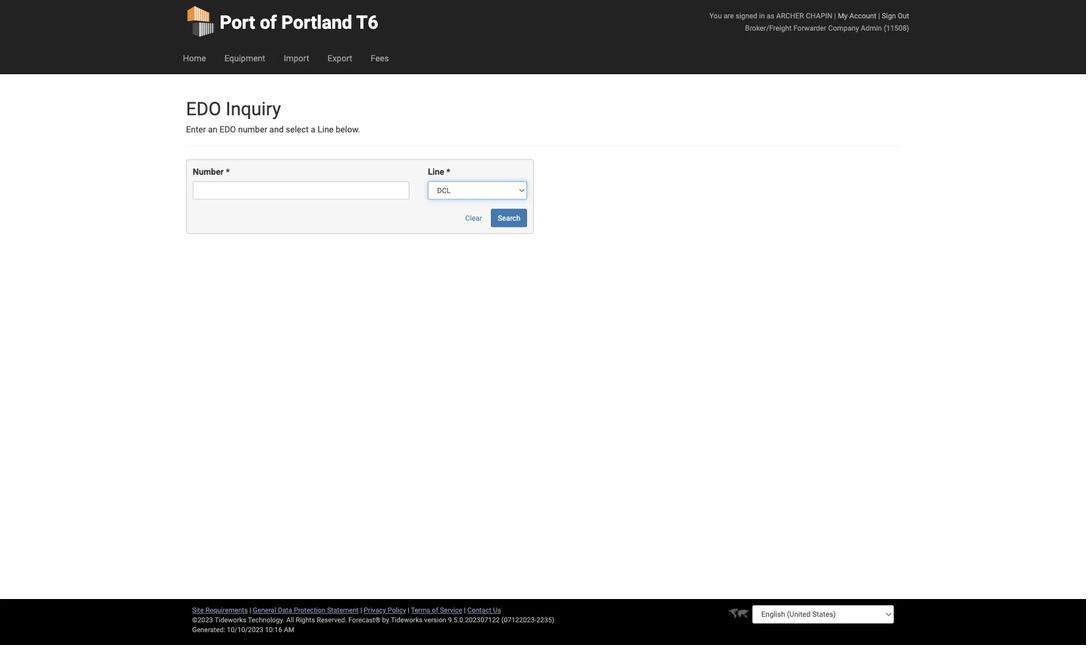 Task type: describe. For each thing, give the bounding box(es) containing it.
terms
[[411, 606, 431, 614]]

1 horizontal spatial line
[[428, 167, 445, 177]]

statement
[[327, 606, 359, 614]]

policy
[[388, 606, 406, 614]]

protection
[[294, 606, 326, 614]]

import button
[[275, 43, 319, 74]]

0 vertical spatial edo
[[186, 98, 221, 120]]

contact us link
[[468, 606, 501, 614]]

fees button
[[362, 43, 398, 74]]

clear
[[466, 214, 482, 222]]

©2023 tideworks
[[192, 616, 247, 624]]

you
[[710, 11, 722, 20]]

search button
[[491, 209, 527, 227]]

my account link
[[838, 11, 877, 20]]

port
[[220, 11, 255, 33]]

sign out link
[[882, 11, 910, 20]]

company
[[829, 24, 860, 32]]

| up "tideworks"
[[408, 606, 410, 614]]

terms of service link
[[411, 606, 463, 614]]

9.5.0.202307122
[[448, 616, 500, 624]]

signed
[[736, 11, 758, 20]]

import
[[284, 53, 309, 63]]

search
[[498, 214, 521, 222]]

of inside 'link'
[[260, 11, 277, 33]]

us
[[493, 606, 501, 614]]

in
[[760, 11, 765, 20]]

tideworks
[[391, 616, 423, 624]]

enter
[[186, 125, 206, 135]]

port of portland t6
[[220, 11, 378, 33]]

reserved.
[[317, 616, 347, 624]]

rights
[[296, 616, 315, 624]]

forecast®
[[349, 616, 381, 624]]

* for number *
[[226, 167, 230, 177]]

| left general
[[250, 606, 251, 614]]

chapin
[[806, 11, 833, 20]]

broker/freight
[[746, 24, 792, 32]]

| left my
[[835, 11, 837, 20]]

you are signed in as archer chapin | my account | sign out broker/freight forwarder company admin (11508)
[[710, 11, 910, 32]]

my
[[838, 11, 848, 20]]

as
[[767, 11, 775, 20]]

inquiry
[[226, 98, 281, 120]]

select
[[286, 125, 309, 135]]

technology.
[[248, 616, 285, 624]]

number
[[193, 167, 224, 177]]

by
[[382, 616, 390, 624]]

port of portland t6 link
[[186, 0, 378, 43]]



Task type: locate. For each thing, give the bounding box(es) containing it.
archer
[[777, 11, 805, 20]]

of right port
[[260, 11, 277, 33]]

equipment button
[[215, 43, 275, 74]]

0 horizontal spatial line
[[318, 125, 334, 135]]

1 * from the left
[[226, 167, 230, 177]]

(11508)
[[884, 24, 910, 32]]

of up version
[[432, 606, 439, 614]]

0 vertical spatial of
[[260, 11, 277, 33]]

admin
[[861, 24, 883, 32]]

1 horizontal spatial of
[[432, 606, 439, 614]]

export button
[[319, 43, 362, 74]]

edo right the an
[[220, 125, 236, 135]]

line inside edo inquiry enter an edo number and select a line below.
[[318, 125, 334, 135]]

Number * text field
[[193, 181, 410, 200]]

fees
[[371, 53, 389, 63]]

contact
[[468, 606, 492, 614]]

0 horizontal spatial of
[[260, 11, 277, 33]]

service
[[440, 606, 463, 614]]

a
[[311, 125, 316, 135]]

| up 9.5.0.202307122
[[464, 606, 466, 614]]

1 vertical spatial line
[[428, 167, 445, 177]]

of inside site requirements | general data protection statement | privacy policy | terms of service | contact us ©2023 tideworks technology. all rights reserved. forecast® by tideworks version 9.5.0.202307122 (07122023-2235) generated: 10/10/2023 10:16 am
[[432, 606, 439, 614]]

line *
[[428, 167, 451, 177]]

10:16
[[265, 626, 282, 634]]

are
[[724, 11, 734, 20]]

equipment
[[225, 53, 266, 63]]

privacy policy link
[[364, 606, 406, 614]]

edo
[[186, 98, 221, 120], [220, 125, 236, 135]]

line
[[318, 125, 334, 135], [428, 167, 445, 177]]

and
[[270, 125, 284, 135]]

data
[[278, 606, 292, 614]]

1 horizontal spatial *
[[447, 167, 451, 177]]

site requirements | general data protection statement | privacy policy | terms of service | contact us ©2023 tideworks technology. all rights reserved. forecast® by tideworks version 9.5.0.202307122 (07122023-2235) generated: 10/10/2023 10:16 am
[[192, 606, 555, 634]]

forwarder
[[794, 24, 827, 32]]

general
[[253, 606, 276, 614]]

portland
[[282, 11, 353, 33]]

below.
[[336, 125, 360, 135]]

0 horizontal spatial *
[[226, 167, 230, 177]]

*
[[226, 167, 230, 177], [447, 167, 451, 177]]

site
[[192, 606, 204, 614]]

| left the sign
[[879, 11, 881, 20]]

export
[[328, 53, 353, 63]]

an
[[208, 125, 218, 135]]

out
[[898, 11, 910, 20]]

* for line *
[[447, 167, 451, 177]]

privacy
[[364, 606, 386, 614]]

t6
[[357, 11, 378, 33]]

clear button
[[459, 209, 489, 227]]

1 vertical spatial edo
[[220, 125, 236, 135]]

number *
[[193, 167, 230, 177]]

requirements
[[206, 606, 248, 614]]

number
[[238, 125, 267, 135]]

10/10/2023
[[227, 626, 264, 634]]

sign
[[882, 11, 897, 20]]

am
[[284, 626, 295, 634]]

1 vertical spatial of
[[432, 606, 439, 614]]

edo up enter
[[186, 98, 221, 120]]

2 * from the left
[[447, 167, 451, 177]]

site requirements link
[[192, 606, 248, 614]]

version
[[424, 616, 447, 624]]

all
[[286, 616, 294, 624]]

general data protection statement link
[[253, 606, 359, 614]]

home button
[[174, 43, 215, 74]]

edo inquiry enter an edo number and select a line below.
[[186, 98, 360, 135]]

|
[[835, 11, 837, 20], [879, 11, 881, 20], [250, 606, 251, 614], [361, 606, 362, 614], [408, 606, 410, 614], [464, 606, 466, 614]]

account
[[850, 11, 877, 20]]

home
[[183, 53, 206, 63]]

(07122023-
[[502, 616, 537, 624]]

2235)
[[537, 616, 555, 624]]

| up forecast®
[[361, 606, 362, 614]]

0 vertical spatial line
[[318, 125, 334, 135]]

of
[[260, 11, 277, 33], [432, 606, 439, 614]]

generated:
[[192, 626, 225, 634]]



Task type: vqa. For each thing, say whether or not it's contained in the screenshot.
Fees "POPUP BUTTON"
yes



